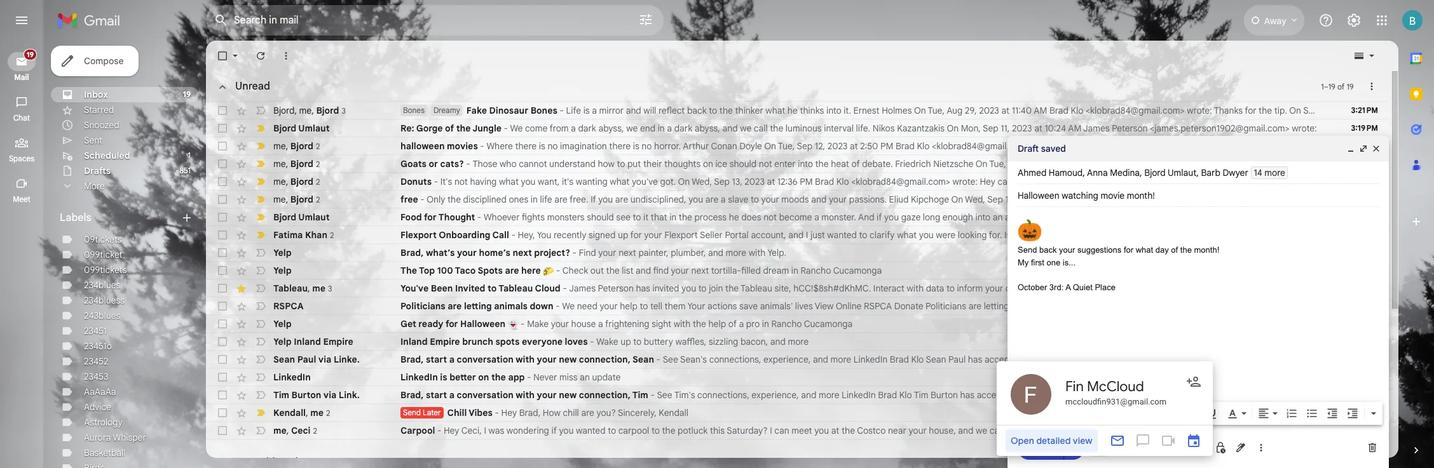 Task type: describe. For each thing, give the bounding box(es) containing it.
whoever
[[484, 212, 520, 223]]

your inside send back your suggestions for what day of the month! my first one is...
[[1060, 245, 1076, 255]]

4 row from the top
[[206, 155, 1389, 173]]

1 horizontal spatial tue,
[[928, 105, 945, 116]]

- left where
[[480, 141, 485, 152]]

klo down kazantzakis at top right
[[917, 141, 930, 152]]

settings image
[[1347, 13, 1362, 28]]

scheduled link
[[84, 150, 130, 162]]

in left life
[[531, 194, 538, 205]]

2 rspca from the left
[[864, 301, 892, 312]]

at right meet
[[832, 425, 840, 437]]

in right pro
[[762, 319, 770, 330]]

- right cats?
[[466, 158, 471, 170]]

0 vertical spatial will
[[644, 105, 657, 116]]

1 tim from the left
[[273, 390, 289, 401]]

2 for donuts
[[316, 177, 320, 187]]

via for link.
[[324, 390, 337, 401]]

0 horizontal spatial we
[[627, 123, 638, 134]]

- down dinosaur
[[504, 123, 508, 134]]

spots
[[478, 265, 503, 277]]

more for wake up to buttery waffles, sizzling bacon, and more ͏ ͏ ͏ ͏ ͏ ͏ ͏ ͏ ͏ ͏ ͏ ͏ ͏ ͏ ͏ ͏ ͏ ͏ ͏ ͏ ͏ ͏ ͏ ͏ ͏ ͏ ͏ ͏ ͏ ͏ ͏ ͏ ͏ ͏ ͏ ͏ ͏ ͏ ͏ ͏ ͏ ͏ ͏ ͏ ͏ ͏ ͏ ͏ ͏ ͏ ͏ ͏ ͏ ͏ ͏ ͏ ͏ ͏ ͏ ͏ ͏ ͏ ͏ ͏ ͏ ͏ ͏ ͏ ͏ ͏ ͏ ͏ ͏ ͏
[[788, 336, 809, 348]]

can left have
[[998, 176, 1013, 188]]

2 letting from the left
[[984, 301, 1010, 312]]

pm right 2:50
[[881, 141, 894, 152]]

become
[[780, 212, 812, 223]]

23451
[[84, 326, 107, 337]]

via for linke.
[[319, 354, 332, 366]]

near
[[888, 425, 907, 437]]

drafts
[[84, 165, 111, 177]]

1 vertical spatial on
[[478, 372, 489, 384]]

is right life
[[584, 105, 590, 116]]

for down the see on the left top of page
[[631, 230, 642, 241]]

unread main content
[[206, 41, 1435, 469]]

invitation. for paul
[[1046, 354, 1085, 366]]

what down how on the left top of the page
[[610, 176, 630, 188]]

into up the looking
[[976, 212, 991, 223]]

row containing kendall
[[206, 405, 1389, 422]]

0 vertical spatial does
[[742, 212, 762, 223]]

pm up free - only the disciplined ones in life are free. if you are undisciplined, you are a slave to your moods and your passions. eliud kipchoge on wed, sep 13, 2023 at 1:58 pm brad klo <klobrad84@gmail.com
[[800, 176, 813, 188]]

2023 down interval
[[828, 141, 848, 152]]

4 sean from the left
[[1193, 354, 1214, 366]]

3 inside tableau , me 3
[[328, 284, 332, 294]]

20
[[1369, 426, 1379, 436]]

send button
[[1018, 437, 1064, 460]]

are right chill
[[582, 408, 595, 419]]

- left wake
[[590, 336, 594, 348]]

for right thanks
[[1246, 105, 1257, 116]]

umlaut for re: gorge of the jungle - we come from a dark abyss, we end in a dark abyss, and we call the luminous interval life. nikos kazantzakis on mon, sep 11, 2023 at 10:24 am james peterson <james.peterson1902@gmail.com> wrote:
[[299, 123, 330, 134]]

2 inside kendall , me 2
[[326, 409, 330, 418]]

fake dinosaur bones - life is a mirror and will reflect back to the thinker what he thinks into it. ernest holmes on tue, aug 29, 2023 at 11:40 am brad klo <klobrad84@gmail.com> wrote: thanks for the tip. on sat, aug
[[467, 105, 1337, 116]]

0 horizontal spatial how
[[543, 408, 561, 419]]

refresh image
[[254, 50, 267, 62]]

on right tip.
[[1290, 105, 1302, 116]]

2 horizontal spatial next
[[692, 265, 709, 277]]

you right with,
[[1246, 230, 1260, 241]]

<james.peterson1902@gmail.com>
[[1151, 123, 1290, 134]]

1 horizontal spatial should
[[730, 158, 757, 170]]

stop
[[1131, 301, 1149, 312]]

invited
[[653, 283, 680, 294]]

bulleted list ‪(⌘⇧8)‬ image
[[1306, 408, 1319, 420]]

palm
[[1066, 176, 1085, 188]]

the right the call
[[770, 123, 784, 134]]

and right house,
[[959, 425, 974, 437]]

conversation. for sean
[[1137, 354, 1191, 366]]

guys
[[1079, 141, 1098, 152]]

1 horizontal spatial aug
[[1322, 105, 1337, 116]]

2 horizontal spatial tableau
[[741, 283, 773, 294]]

thinker
[[736, 105, 764, 116]]

in right end
[[658, 123, 665, 134]]

hey up was at the bottom of page
[[502, 408, 517, 419]]

0 horizontal spatial 13,
[[732, 176, 743, 188]]

umlaut inside draft saved 'dialog'
[[1168, 167, 1197, 179]]

are right life
[[555, 194, 568, 205]]

1 horizontal spatial that
[[1109, 425, 1126, 437]]

in right the 'dream'
[[792, 265, 799, 277]]

spots
[[496, 336, 520, 348]]

loves
[[565, 336, 588, 348]]

1 horizontal spatial wed,
[[966, 194, 986, 205]]

0 vertical spatial rancho
[[801, 265, 831, 277]]

see
[[616, 212, 631, 223]]

to down the you?
[[608, 425, 616, 437]]

goats
[[401, 158, 427, 170]]

1 vertical spatial 13,
[[1006, 194, 1016, 205]]

3:09 pm
[[1350, 141, 1379, 151]]

carpool
[[619, 425, 650, 437]]

1 vertical spatial the
[[1174, 301, 1189, 312]]

5 sean from the left
[[1235, 354, 1256, 366]]

the left costco
[[842, 425, 855, 437]]

to left it
[[633, 212, 641, 223]]

the left 'potluck'
[[662, 425, 676, 437]]

onboarding
[[439, 230, 491, 241]]

2 just from the left
[[1262, 230, 1277, 241]]

graveyard
[[1392, 390, 1434, 401]]

10 row from the top
[[206, 262, 1389, 280]]

my
[[1018, 258, 1029, 267]]

formatting options toolbar
[[1018, 403, 1383, 425]]

inland empire brunch spots everyone loves - wake up to buttery waffles, sizzling bacon, and more ͏ ͏ ͏ ͏ ͏ ͏ ͏ ͏ ͏ ͏ ͏ ͏ ͏ ͏ ͏ ͏ ͏ ͏ ͏ ͏ ͏ ͏ ͏ ͏ ͏ ͏ ͏ ͏ ͏ ͏ ͏ ͏ ͏ ͏ ͏ ͏ ͏ ͏ ͏ ͏ ͏ ͏ ͏ ͏ ͏ ͏ ͏ ͏ ͏ ͏ ͏ ͏ ͏ ͏ ͏ ͏ ͏ ͏ ͏ ͏ ͏ ͏ ͏ ͏ ͏ ͏ ͏ ͏ ͏ ͏ ͏ ͏ ͏ ͏
[[401, 336, 978, 348]]

- right sound?
[[1160, 425, 1164, 437]]

umlaut for food for thought - whoever fights monsters should see to it that in the process he does not become a monster. and if you gaze long enough into an abyss, the abyss will gaze back into you.
[[299, 212, 330, 223]]

10:24
[[1045, 123, 1067, 134]]

help for - make your house a frightening sight with the help of a pro in rancho cucamonga ͏ ͏ ͏ ͏ ͏ ͏ ͏ ͏ ͏ ͏ ͏ ͏ ͏ ͏ ͏ ͏ ͏ ͏ ͏ ͏ ͏ ͏ ͏ ͏ ͏ ͏ ͏ ͏ ͏ ͏ ͏ ͏ ͏ ͏ ͏ ͏ ͏ ͏ ͏ ͏ ͏ ͏ ͏ ͏ ͏ ͏ ͏ ͏ ͏ ͏ ͏ ͏ ͏ ͏ ͏ ͏ ͏ ͏ ͏ ͏ ͏
[[709, 319, 726, 330]]

1 horizontal spatial does
[[1087, 425, 1107, 437]]

3:08 pm
[[1350, 159, 1379, 169]]

debate.
[[863, 158, 893, 170]]

dreamy
[[434, 106, 460, 115]]

thanks
[[1215, 105, 1243, 116]]

3rd:
[[1050, 283, 1064, 292]]

1 vertical spatial should
[[587, 212, 614, 223]]

linkedin up later
[[401, 372, 438, 384]]

favorite
[[1158, 141, 1188, 152]]

what down who on the left top of page
[[499, 176, 519, 188]]

0 vertical spatial not
[[759, 158, 773, 170]]

1 animals from the left
[[494, 301, 528, 312]]

new for sean
[[559, 354, 577, 366]]

Search in mail search field
[[206, 5, 664, 36]]

for up 'subject' field
[[1176, 176, 1187, 188]]

1 just from the left
[[811, 230, 825, 241]]

sep down luminous
[[797, 141, 813, 152]]

can left go
[[990, 425, 1005, 437]]

what up the call
[[766, 105, 786, 116]]

2 horizontal spatial tue,
[[990, 158, 1007, 170]]

- up sincerely,
[[651, 390, 655, 401]]

heat
[[831, 158, 850, 170]]

1 vertical spatial will
[[1075, 212, 1087, 223]]

1 were from the left
[[936, 230, 956, 241]]

1 horizontal spatial james
[[1084, 123, 1110, 134]]

sep up the 'for.'
[[988, 194, 1004, 205]]

1 horizontal spatial if
[[877, 212, 882, 223]]

13 row from the top
[[206, 315, 1389, 333]]

indent less ‪(⌘[)‬ image
[[1327, 408, 1339, 420]]

goats or cats? - those who cannot understand how to put their thoughts on ice should not enter into the heat of debate. friedrich nietzsche on tue, sep 12, 2023 at 4:19 pm brad klo <klobrad84@gmail.com> wrote: i
[[401, 158, 1273, 170]]

vibes
[[469, 408, 493, 419]]

the left heat
[[816, 158, 829, 170]]

1 for 1 – 19 of 19
[[1322, 82, 1325, 91]]

inbox link
[[84, 89, 108, 100]]

the left abyss
[[1033, 212, 1047, 223]]

life
[[540, 194, 552, 205]]

2023 right 11,
[[1012, 123, 1033, 134]]

1 horizontal spatial from
[[1020, 425, 1039, 437]]

1 horizontal spatial next
[[619, 247, 637, 259]]

0 vertical spatial cucamonga
[[834, 265, 882, 277]]

- right call
[[512, 230, 516, 241]]

aurora whisper
[[84, 432, 146, 444]]

you've
[[632, 176, 658, 188]]

cats?
[[440, 158, 464, 170]]

i down the become
[[806, 230, 809, 241]]

0 horizontal spatial he
[[729, 212, 739, 223]]

sep down ice
[[714, 176, 730, 188]]

draft saved dialog
[[1008, 136, 1390, 469]]

more formatting options image
[[1368, 408, 1381, 420]]

questions.
[[1232, 283, 1273, 294]]

0 vertical spatial that
[[651, 212, 668, 223]]

reflect
[[659, 105, 685, 116]]

🎃 image
[[1018, 218, 1043, 243]]

1 vertical spatial james
[[569, 283, 596, 294]]

send later chill vibes - hey brad, how chill are you? sincerely, kendall
[[403, 408, 689, 419]]

klo up guys on the right of page
[[1071, 105, 1084, 116]]

2 horizontal spatial back
[[1111, 212, 1131, 223]]

2 no from the left
[[642, 141, 652, 152]]

thoughts
[[665, 158, 701, 170]]

bjord inside draft saved 'dialog'
[[1145, 167, 1166, 179]]

signed
[[589, 230, 616, 241]]

spaces
[[9, 154, 34, 163]]

with up app
[[516, 354, 535, 366]]

i right 14
[[1270, 158, 1273, 170]]

bjord , me , bjord 3
[[273, 105, 346, 116]]

1 horizontal spatial abyss,
[[695, 123, 721, 134]]

wrote: up "<james.peterson1902@gmail.com>"
[[1188, 105, 1213, 116]]

view
[[815, 301, 834, 312]]

and
[[859, 212, 875, 223]]

wondering
[[507, 425, 549, 437]]

0 horizontal spatial back
[[687, 105, 707, 116]]

free.
[[570, 194, 589, 205]]

me , bjord 2 for free
[[273, 194, 320, 205]]

are up get ready for halloween
[[448, 301, 462, 312]]

19 inside navigation
[[27, 50, 34, 59]]

on right doyle
[[765, 141, 776, 152]]

for inside send back your suggestions for what day of the month! my first one is...
[[1124, 245, 1134, 255]]

0 vertical spatial 12,
[[815, 141, 826, 152]]

numbered list ‪(⌘⇧7)‬ image
[[1286, 408, 1299, 420]]

list
[[622, 265, 634, 277]]

send for send later chill vibes - hey brad, how chill are you? sincerely, kendall
[[403, 408, 421, 418]]

1 vertical spatial if
[[552, 425, 557, 437]]

discard draft ‪(⌘⇧d)‬ image
[[1367, 442, 1380, 455]]

0 horizontal spatial put
[[628, 158, 641, 170]]

1 horizontal spatial an
[[993, 212, 1003, 223]]

1 vertical spatial tue,
[[778, 141, 795, 152]]

1 flexport from the left
[[401, 230, 437, 241]]

0 vertical spatial peterson
[[1113, 123, 1148, 134]]

2 tim from the left
[[633, 390, 649, 401]]

are up process
[[706, 194, 719, 205]]

0 horizontal spatial an
[[580, 372, 590, 384]]

to left tell
[[640, 301, 648, 312]]

1 horizontal spatial or
[[1213, 230, 1221, 241]]

1 vertical spatial cucamonga
[[804, 319, 853, 330]]

unread tab panel
[[206, 71, 1435, 440]]

hey,
[[518, 230, 535, 241]]

gmail image
[[57, 8, 127, 33]]

exchange
[[1134, 176, 1174, 188]]

experience, for tim's
[[752, 390, 799, 401]]

0 horizontal spatial tableau
[[273, 283, 308, 294]]

accepted for paul
[[985, 354, 1023, 366]]

1 horizontal spatial we
[[740, 123, 752, 134]]

2 gaze from the left
[[1090, 212, 1109, 223]]

starred
[[84, 104, 114, 116]]

Message Body text field
[[1018, 214, 1380, 399]]

for.
[[990, 230, 1003, 241]]

you right if
[[599, 194, 613, 205]]

the left list
[[607, 265, 620, 277]]

2 horizontal spatial there
[[1014, 230, 1035, 241]]

yelp for get ready for halloween
[[273, 319, 292, 330]]

brad up 10:24
[[1050, 105, 1069, 116]]

a inside row
[[1431, 354, 1435, 366]]

sent link
[[84, 135, 102, 146]]

0 horizontal spatial there
[[515, 141, 537, 152]]

free - only the disciplined ones in life are free. if you are undisciplined, you are a slave to your moods and your passions. eliud kipchoge on wed, sep 13, 2023 at 1:58 pm brad klo <klobrad84@gmail.com
[[401, 194, 1215, 205]]

invitation. for burton
[[1038, 390, 1077, 401]]

one
[[1047, 258, 1061, 267]]

what right clarify
[[897, 230, 917, 241]]

spaces heading
[[0, 154, 43, 164]]

up for to
[[621, 336, 631, 348]]

we for we come from a dark abyss, we end in a dark abyss, and we call the luminous interval life. nikos kazantzakis on mon, sep 11, 2023 at 10:24 am james peterson <james.peterson1902@gmail.com> wrote:
[[510, 123, 523, 134]]

brad down readings
[[1084, 194, 1103, 205]]

and right moods
[[812, 194, 827, 205]]

thinks
[[800, 105, 825, 116]]

there.
[[1041, 425, 1065, 437]]

drafts link
[[84, 165, 111, 177]]

3 inside bjord , me , bjord 3
[[342, 106, 346, 115]]

- right free
[[421, 194, 425, 205]]

send for send back your suggestions for what day of the month! my first one is...
[[1018, 245, 1038, 255]]

saturday?
[[727, 425, 768, 437]]

some
[[1041, 176, 1063, 188]]

<klobrad84@gmail.com> down mon,
[[932, 141, 1031, 152]]

0 vertical spatial from
[[550, 123, 569, 134]]

long
[[923, 212, 941, 223]]

snoozed link
[[84, 120, 119, 131]]

1 vertical spatial am
[[1069, 123, 1082, 134]]

food for thought - whoever fights monsters should see to it that in the process he does not become a monster. and if you gaze long enough into an abyss, the abyss will gaze back into you.
[[401, 212, 1167, 223]]

- left find
[[573, 247, 577, 259]]

2 halloween from the left
[[1191, 141, 1232, 152]]

meet heading
[[0, 195, 43, 205]]

4:19
[[1072, 158, 1088, 170]]

2 horizontal spatial aug
[[1355, 391, 1369, 400]]

accepted for burton
[[977, 390, 1015, 401]]

- down buttery
[[657, 354, 661, 366]]

4 yelp from the top
[[273, 336, 292, 348]]

at left 11:40 at right
[[1002, 105, 1010, 116]]

to up policy
[[1349, 283, 1357, 294]]

0 horizontal spatial kendall
[[273, 407, 306, 419]]

brad, for brad, what's your home's next project? - find your next painter, plumber, and more with yelp. ͏ ͏ ͏ ͏ ͏ ͏ ͏ ͏ ͏ ͏ ͏ ͏ ͏ ͏ ͏ ͏ ͏ ͏ ͏ ͏ ͏ ͏ ͏ ͏ ͏ ͏ ͏ ͏ ͏ ͏ ͏ ͏ ͏ ͏ ͏ ͏ ͏ ͏ ͏ ͏ ͏ ͏ ͏ ͏ ͏ ͏ ͏ ͏ ͏ ͏ ͏ ͏ ͏ ͏ ͏ ͏ ͏ ͏ ͏ ͏ ͏ ͏ ͏ ͏ ͏ ͏ ͏ ͏ ͏ ͏ ͏ ͏ ͏ ͏
[[401, 247, 424, 259]]

2 horizontal spatial abyss,
[[1006, 212, 1031, 223]]

wrote: down 10:24
[[1034, 141, 1059, 152]]

1 paul from the left
[[297, 354, 316, 366]]

house,
[[929, 425, 956, 437]]

- down the cloud
[[556, 301, 560, 312]]

meet
[[792, 425, 813, 437]]

of down dreamy
[[445, 123, 454, 134]]

0 vertical spatial wed,
[[692, 176, 712, 188]]

is left better
[[440, 372, 447, 384]]

join
[[709, 283, 723, 294]]

astrology link
[[84, 417, 123, 429]]

particular
[[1045, 230, 1084, 241]]

you down quiet
[[1077, 301, 1092, 312]]

those
[[473, 158, 498, 170]]

ice
[[716, 158, 728, 170]]

toggle split pane mode image
[[1353, 50, 1366, 62]]

0 vertical spatial or
[[429, 158, 438, 170]]

luminous
[[786, 123, 822, 134]]

2 horizontal spatial help
[[1111, 301, 1128, 312]]

1 inland from the left
[[294, 336, 321, 348]]

fights
[[522, 212, 545, 223]]

is left horror.
[[633, 141, 640, 152]]

got.
[[660, 176, 676, 188]]

draft
[[1018, 143, 1039, 155]]

0 vertical spatial –
[[1325, 82, 1329, 91]]

support image
[[1319, 13, 1334, 28]]

more for see sean's connections, experience, and more linkedin brad klo sean paul has accepted your invitation. let's start a conversation. sean paul sean paul consultant at amazon greater seattle a
[[831, 354, 852, 366]]

7 ͏͏ from the left
[[996, 265, 998, 277]]

3 sean from the left
[[926, 354, 947, 366]]

1 for 1
[[188, 151, 191, 160]]

are up "medina"
[[1122, 141, 1135, 152]]

1 gaze from the left
[[902, 212, 921, 223]]

indent more ‪(⌘])‬ image
[[1347, 408, 1360, 420]]

0 vertical spatial am
[[1034, 105, 1048, 116]]

and up meet
[[802, 390, 817, 401]]

4 ͏͏ from the left
[[939, 265, 942, 277]]

1 halloween from the left
[[401, 141, 445, 152]]

navigation containing mail
[[0, 41, 45, 469]]

brad, up wondering
[[519, 408, 541, 419]]

find
[[653, 265, 669, 277]]

plumber,
[[671, 247, 706, 259]]

row containing tim burton via link.
[[206, 387, 1434, 405]]

0 horizontal spatial need
[[577, 301, 598, 312]]

row containing linkedin
[[206, 369, 1389, 387]]

day
[[1156, 245, 1169, 255]]

is down come
[[539, 141, 546, 152]]

and right list
[[636, 265, 651, 277]]

klo down heat
[[837, 176, 849, 188]]

0 horizontal spatial abyss,
[[599, 123, 624, 134]]

1 letting from the left
[[464, 301, 492, 312]]

1 politicians from the left
[[401, 301, 446, 312]]

to right slave
[[751, 194, 759, 205]]

3 burton from the left
[[1202, 390, 1230, 401]]

👻 image
[[508, 320, 519, 331]]

brad up readings
[[1105, 158, 1124, 170]]

1 horizontal spatial kendall
[[659, 408, 689, 419]]

first
[[1032, 258, 1045, 267]]

2 flexport from the left
[[665, 230, 698, 241]]

with down app
[[516, 390, 535, 401]]

0 horizontal spatial peterson
[[598, 283, 634, 294]]

mail heading
[[0, 73, 43, 83]]

see for see sean's connections, experience, and more linkedin brad klo sean paul has accepted your invitation. let's start a conversation. sean paul sean paul consultant at amazon greater seattle a
[[663, 354, 679, 366]]

8 ͏͏ from the left
[[1008, 265, 1010, 277]]

pm right 4:19
[[1090, 158, 1103, 170]]

100
[[437, 265, 453, 277]]

up for for
[[618, 230, 629, 241]]

1 horizontal spatial put
[[1360, 283, 1373, 294]]

can left meet
[[775, 425, 790, 437]]

chill
[[563, 408, 579, 419]]

end
[[640, 123, 656, 134]]

5 ͏͏ from the left
[[962, 265, 964, 277]]

close image
[[1372, 144, 1382, 154]]

aaaaaa link
[[84, 387, 116, 398]]

1 vertical spatial rancho
[[772, 319, 802, 330]]

- right vibes
[[495, 408, 499, 419]]

23452
[[84, 356, 108, 368]]

more image
[[280, 50, 293, 62]]

i left have
[[1015, 176, 1018, 188]]

3 row from the top
[[206, 137, 1389, 155]]

<klobrad84@gmail.com> down favorite
[[1142, 158, 1241, 170]]

at left 1:58
[[1041, 194, 1049, 205]]

you down eliud on the top right of the page
[[885, 212, 899, 223]]

2 for goats or cats?
[[316, 159, 320, 169]]



Task type: locate. For each thing, give the bounding box(es) containing it.
of up sizzling
[[729, 319, 737, 330]]

0 vertical spatial should
[[730, 158, 757, 170]]

2 for halloween movies
[[316, 142, 320, 151]]

brad right sound?
[[1166, 425, 1185, 437]]

1 me , bjord 2 from the top
[[273, 140, 320, 152]]

sean
[[273, 354, 295, 366], [633, 354, 654, 366], [926, 354, 947, 366], [1193, 354, 1214, 366], [1235, 354, 1256, 366]]

kazantzakis
[[898, 123, 945, 134]]

8 row from the top
[[206, 226, 1389, 244]]

1 vertical spatial put
[[1360, 283, 1373, 294]]

4 tim from the left
[[1186, 390, 1200, 401]]

- right 🌮 icon
[[556, 265, 561, 277]]

cucamonga up hcc!$8sh#dkhmc.
[[834, 265, 882, 277]]

aug left 29,
[[947, 105, 963, 116]]

12, down draft
[[1027, 158, 1037, 170]]

2 paul from the left
[[949, 354, 966, 366]]

brad, start a conversation with your new connection, sean - see sean's connections, experience, and more linkedin brad klo sean paul has accepted your invitation. let's start a conversation. sean paul sean paul consultant at amazon greater seattle a
[[401, 354, 1435, 366]]

0 horizontal spatial wanted
[[576, 425, 606, 437]]

0 vertical spatial he
[[788, 105, 798, 116]]

hey down chill
[[444, 425, 460, 437]]

0 horizontal spatial the
[[401, 265, 417, 277]]

tue, up enter
[[778, 141, 795, 152]]

help for politicians are letting animals down - we need your help to tell them your actions save animals' lives view online rspca donate politicians are letting animals down – you can help stop them the uk government has dropped 15 of its policy
[[620, 301, 638, 312]]

flexport down food
[[401, 230, 437, 241]]

amazon
[[1333, 354, 1366, 366]]

brad, for brad, start a conversation with your new connection, tim - see tim's connections, experience, and more linkedin brad klo tim burton has accepted your invitation. let's start a conversation. tim burton tim burton senior software engineer at graveyard
[[401, 390, 424, 401]]

1 vertical spatial that
[[1109, 425, 1126, 437]]

was
[[489, 425, 505, 437]]

4 burton from the left
[[1248, 390, 1276, 401]]

row containing fatima khan
[[206, 226, 1389, 244]]

search in mail image
[[210, 9, 233, 32]]

- left it's
[[434, 176, 438, 188]]

support
[[1157, 230, 1189, 241]]

2 animals from the left
[[1012, 301, 1043, 312]]

pop out image
[[1359, 144, 1369, 154]]

starred link
[[84, 104, 114, 116]]

row containing bjord
[[206, 102, 1389, 120]]

yelp for the top 100 taco spots are here
[[273, 265, 292, 277]]

1 rspca from the left
[[273, 301, 304, 312]]

into
[[827, 105, 842, 116], [798, 158, 813, 170], [976, 212, 991, 223], [1133, 212, 1148, 223]]

1 vertical spatial we
[[562, 301, 575, 312]]

next down plumber,
[[692, 265, 709, 277]]

1 ͏͏ from the left
[[894, 265, 896, 277]]

in down undisciplined,
[[670, 212, 677, 223]]

connection, up update at the left
[[579, 354, 631, 366]]

1 vertical spatial not
[[455, 176, 468, 188]]

fatima
[[273, 229, 303, 241]]

send inside send later chill vibes - hey brad, how chill are you? sincerely, kendall
[[403, 408, 421, 418]]

conversation for brad, start a conversation with your new connection, tim - see tim's connections, experience, and more linkedin brad klo tim burton has accepted your invitation. let's start a conversation. tim burton tim burton senior software engineer at graveyard
[[457, 390, 514, 401]]

does down slave
[[742, 212, 762, 223]]

where
[[487, 141, 513, 152]]

0 vertical spatial invitation.
[[1046, 354, 1085, 366]]

3 tim from the left
[[914, 390, 929, 401]]

tim burton via link.
[[273, 390, 360, 401]]

None checkbox
[[216, 104, 229, 117], [216, 122, 229, 135], [216, 140, 229, 153], [216, 158, 229, 170], [216, 176, 229, 188], [216, 193, 229, 206], [216, 211, 229, 224], [216, 229, 229, 242], [216, 247, 229, 259], [216, 282, 229, 295], [216, 300, 229, 313], [216, 104, 229, 117], [216, 122, 229, 135], [216, 140, 229, 153], [216, 158, 229, 170], [216, 176, 229, 188], [216, 193, 229, 206], [216, 211, 229, 224], [216, 229, 229, 242], [216, 247, 229, 259], [216, 282, 229, 295], [216, 300, 229, 313]]

1 horizontal spatial need
[[1135, 230, 1155, 241]]

hamoud
[[1049, 167, 1083, 179]]

wanted down 'monster.'
[[828, 230, 857, 241]]

see down buttery
[[663, 354, 679, 366]]

0 horizontal spatial next
[[513, 247, 532, 259]]

0 horizontal spatial data
[[926, 283, 945, 294]]

0 horizontal spatial am
[[1034, 105, 1048, 116]]

new for tim
[[559, 390, 577, 401]]

the up movies
[[456, 123, 471, 134]]

more right 14
[[1265, 167, 1286, 179]]

1 data from the left
[[926, 283, 945, 294]]

1 horizontal spatial back
[[1040, 245, 1057, 255]]

brad, for brad, start a conversation with your new connection, sean - see sean's connections, experience, and more linkedin brad klo sean paul has accepted your invitation. let's start a conversation. sean paul sean paul consultant at amazon greater seattle a
[[401, 354, 424, 366]]

you down long
[[919, 230, 934, 241]]

policy
[[1343, 301, 1368, 312]]

1 them from the left
[[665, 301, 686, 312]]

life
[[566, 105, 581, 116]]

if down send later chill vibes - hey brad, how chill are you? sincerely, kendall
[[552, 425, 557, 437]]

navigation
[[0, 41, 45, 469]]

2 vertical spatial not
[[764, 212, 777, 223]]

meet
[[13, 195, 30, 204]]

0 vertical spatial on
[[703, 158, 714, 170]]

1 horizontal spatial dark
[[675, 123, 693, 134]]

2 connection, from the top
[[579, 390, 631, 401]]

2 empire from the left
[[430, 336, 460, 348]]

dinosaur
[[489, 105, 529, 116]]

connection, up the you?
[[579, 390, 631, 401]]

underline ‪(⌘u)‬ image
[[1207, 408, 1219, 421]]

1 horizontal spatial wanted
[[828, 230, 857, 241]]

scheduled
[[84, 150, 130, 162]]

sean's
[[681, 354, 707, 366]]

a inside text box
[[1066, 283, 1071, 292]]

1 vertical spatial let's
[[1079, 390, 1099, 401]]

3:21 pm
[[1352, 106, 1379, 115]]

jungle
[[473, 123, 502, 134]]

rspca down "you've been invited to tableau cloud - james peterson has invited you to join the tableau site, hcc!$8sh#dkhmc. interact with data to inform your decisions. customize data visualizations to answer your questions. share discoveries to put"
[[864, 301, 892, 312]]

more for see tim's connections, experience, and more linkedin brad klo tim burton has accepted your invitation. let's start a conversation. tim burton tim burton senior software engineer at graveyard
[[819, 390, 840, 401]]

23453
[[84, 371, 108, 383]]

1 horizontal spatial flexport
[[665, 230, 698, 241]]

on right got.
[[678, 176, 690, 188]]

kendall up me , ceci 2
[[273, 407, 306, 419]]

burton up kendall , me 2
[[292, 390, 321, 401]]

2 politicians from the left
[[926, 301, 967, 312]]

1 horizontal spatial on
[[703, 158, 714, 170]]

conversation. for tim
[[1129, 390, 1184, 401]]

from right come
[[550, 123, 569, 134]]

you right meet
[[815, 425, 829, 437]]

halloween down gorge
[[401, 141, 445, 152]]

row containing tableau
[[206, 280, 1389, 298]]

experience, up carpool - hey ceci, i was wondering if you wanted to carpool to the potluck this saturday? i can meet you at the costco near your house, and we can go from there. how does that sound? - brad
[[752, 390, 799, 401]]

0 horizontal spatial aug
[[947, 105, 963, 116]]

inland down get
[[401, 336, 428, 348]]

wrote: down "movies?"
[[1243, 158, 1268, 170]]

inbox
[[84, 89, 108, 100]]

2 me , bjord 2 from the top
[[273, 158, 320, 169]]

2 burton from the left
[[931, 390, 958, 401]]

back inside send back your suggestions for what day of the month! my first one is...
[[1040, 245, 1057, 255]]

politicians are letting animals down - we need your help to tell them your actions save animals' lives view online rspca donate politicians are letting animals down – you can help stop them the uk government has dropped 15 of its policy
[[401, 301, 1368, 312]]

seattle
[[1401, 354, 1429, 366]]

to down and at the right top of page
[[860, 230, 868, 241]]

bjord
[[273, 105, 295, 116], [316, 105, 339, 116], [273, 123, 296, 134], [291, 140, 313, 152], [291, 158, 313, 169], [1145, 167, 1166, 179], [291, 176, 313, 187], [291, 194, 313, 205], [273, 212, 296, 223]]

cloud
[[535, 283, 561, 294]]

yelp down the "fatima"
[[273, 247, 292, 259]]

ones
[[509, 194, 529, 205]]

1 vertical spatial wed,
[[966, 194, 986, 205]]

1 horizontal spatial a
[[1431, 354, 1435, 366]]

more
[[84, 181, 105, 192]]

jul
[[1357, 408, 1368, 418]]

connections, for tim's
[[698, 390, 750, 401]]

to down spots
[[488, 283, 497, 294]]

yelp up tableau , me 3
[[273, 265, 292, 277]]

18 row from the top
[[206, 405, 1389, 422]]

3 yelp from the top
[[273, 319, 292, 330]]

labels heading
[[60, 212, 181, 225]]

2 for free
[[316, 195, 320, 204]]

you've
[[401, 283, 429, 294]]

will up end
[[644, 105, 657, 116]]

jul 28
[[1357, 408, 1379, 418]]

me , bjord 2 for halloween
[[273, 140, 320, 152]]

1 down from the left
[[530, 301, 554, 312]]

aug
[[947, 105, 963, 116], [1322, 105, 1337, 116], [1355, 391, 1369, 400]]

1 vertical spatial or
[[1213, 230, 1221, 241]]

3 ͏͏ from the left
[[928, 265, 930, 277]]

7 row from the top
[[206, 209, 1389, 226]]

- right app
[[527, 372, 531, 384]]

imagination
[[560, 141, 607, 152]]

brad, down get
[[401, 354, 424, 366]]

to left thinker
[[709, 105, 718, 116]]

we for we need your help to tell them your actions save animals' lives view online rspca donate politicians are letting animals down – you can help stop them the uk government has dropped 15 of its policy
[[562, 301, 575, 312]]

1 new from the top
[[559, 354, 577, 366]]

0 vertical spatial see
[[663, 354, 679, 366]]

0 horizontal spatial inland
[[294, 336, 321, 348]]

1 connection, from the top
[[579, 354, 631, 366]]

1 vertical spatial conversation
[[457, 390, 514, 401]]

1 burton from the left
[[292, 390, 321, 401]]

no up the understand
[[548, 141, 558, 152]]

1:58
[[1051, 194, 1067, 205]]

toggle confidential mode image
[[1215, 442, 1227, 455]]

more inside draft saved 'dialog'
[[1265, 167, 1286, 179]]

1 conversation from the top
[[457, 354, 514, 366]]

0 vertical spatial need
[[1135, 230, 1155, 241]]

1 horizontal spatial rspca
[[864, 301, 892, 312]]

dwyer
[[1223, 167, 1249, 179]]

0 vertical spatial conversation
[[457, 354, 514, 366]]

1 horizontal spatial he
[[788, 105, 798, 116]]

1 vertical spatial does
[[1087, 425, 1107, 437]]

1 sean from the left
[[273, 354, 295, 366]]

more down lives
[[788, 336, 809, 348]]

send for send
[[1030, 443, 1052, 454]]

klo
[[1071, 105, 1084, 116], [917, 141, 930, 152], [1127, 158, 1139, 170], [837, 176, 849, 188], [1105, 194, 1118, 205], [912, 354, 924, 366], [900, 390, 912, 401]]

0 horizontal spatial gaze
[[902, 212, 921, 223]]

october
[[1018, 283, 1048, 292]]

2 horizontal spatial we
[[976, 425, 988, 437]]

1 horizontal spatial inland
[[401, 336, 428, 348]]

🌮 image
[[543, 266, 554, 277]]

row containing sean paul via linke.
[[206, 351, 1435, 369]]

kipchoge
[[911, 194, 950, 205]]

your
[[688, 301, 706, 312]]

1 vertical spatial wanted
[[576, 425, 606, 437]]

re:
[[401, 123, 414, 134]]

from right go
[[1020, 425, 1039, 437]]

chat
[[13, 113, 30, 123]]

0 vertical spatial if
[[877, 212, 882, 223]]

send inside send button
[[1030, 443, 1052, 454]]

2 yelp from the top
[[273, 265, 292, 277]]

you?
[[597, 408, 616, 419]]

1 horizontal spatial them
[[1151, 301, 1172, 312]]

connection, for tim
[[579, 390, 631, 401]]

2 data from the left
[[1093, 283, 1111, 294]]

advanced search options image
[[633, 7, 659, 32]]

- left life
[[560, 105, 564, 116]]

with up filled
[[749, 247, 766, 259]]

astrology
[[84, 417, 123, 429]]

1 row from the top
[[206, 102, 1389, 120]]

Subject field
[[1018, 190, 1380, 202]]

sizzling
[[709, 336, 739, 348]]

1 vertical spatial connection,
[[579, 390, 631, 401]]

bjord umlaut for re: gorge of the jungle
[[273, 123, 330, 134]]

0 vertical spatial tue,
[[928, 105, 945, 116]]

let's for tim
[[1079, 390, 1099, 401]]

243blues
[[84, 310, 120, 322]]

1 horizontal spatial how
[[1067, 425, 1085, 437]]

more up carpool - hey ceci, i was wondering if you wanted to carpool to the potluck this saturday? i can meet you at the costco near your house, and we can go from there. how does that sound? - brad
[[819, 390, 840, 401]]

chat heading
[[0, 113, 43, 123]]

16 row from the top
[[206, 369, 1389, 387]]

3 me , bjord 2 from the top
[[273, 176, 320, 187]]

1 inside unread tab panel
[[1322, 82, 1325, 91]]

were right with,
[[1224, 230, 1243, 241]]

row
[[206, 102, 1389, 120], [206, 120, 1389, 137], [206, 137, 1389, 155], [206, 155, 1389, 173], [206, 173, 1389, 191], [206, 191, 1389, 209], [206, 209, 1389, 226], [206, 226, 1389, 244], [206, 244, 1389, 262], [206, 262, 1389, 280], [206, 280, 1389, 298], [206, 298, 1389, 315], [206, 315, 1389, 333], [206, 333, 1389, 351], [206, 351, 1435, 369], [206, 369, 1389, 387], [206, 387, 1434, 405], [206, 405, 1389, 422], [206, 422, 1389, 440]]

are
[[1122, 141, 1135, 152], [555, 194, 568, 205], [615, 194, 629, 205], [706, 194, 719, 205], [505, 265, 519, 277], [448, 301, 462, 312], [969, 301, 982, 312], [582, 408, 595, 419]]

animals
[[494, 301, 528, 312], [1012, 301, 1043, 312]]

conversation. up sound?
[[1129, 390, 1184, 401]]

burton left senior
[[1248, 390, 1276, 401]]

1 vertical spatial accepted
[[977, 390, 1015, 401]]

2 them from the left
[[1151, 301, 1172, 312]]

5 row from the top
[[206, 173, 1389, 191]]

0 horizontal spatial james
[[569, 283, 596, 294]]

1 horizontal spatial will
[[1075, 212, 1087, 223]]

4 paul from the left
[[1258, 354, 1275, 366]]

cannot
[[519, 158, 547, 170]]

2 inside fatima khan 2
[[330, 231, 334, 240]]

sight
[[652, 319, 672, 330]]

bjord umlaut for food for thought
[[273, 212, 330, 223]]

bjord umlaut down bjord , me , bjord 3 in the left of the page
[[273, 123, 330, 134]]

2 dark from the left
[[675, 123, 693, 134]]

3 paul from the left
[[1216, 354, 1233, 366]]

1 horizontal spatial the
[[1174, 301, 1189, 312]]

aurora whisper link
[[84, 432, 146, 444]]

0 horizontal spatial –
[[1069, 301, 1075, 312]]

yelp for brad, what's your home's next project?
[[273, 247, 292, 259]]

free
[[401, 194, 418, 205]]

what inside send back your suggestions for what day of the month! my first one is...
[[1136, 245, 1154, 255]]

information card element
[[997, 362, 1214, 457]]

me , bjord 2 for goats
[[273, 158, 320, 169]]

conversation up vibes
[[457, 390, 514, 401]]

flexport onboarding call - hey, you recently signed up for your flexport seller portal account, and i just wanted to clarify what you were looking for. is there a particular service you need support with, or were you just
[[401, 230, 1277, 241]]

row containing rspca
[[206, 298, 1389, 315]]

0 vertical spatial james
[[1084, 123, 1110, 134]]

lives
[[796, 301, 813, 312]]

0 horizontal spatial down
[[530, 301, 554, 312]]

brad up "friedrich"
[[896, 141, 915, 152]]

1 horizontal spatial there
[[610, 141, 631, 152]]

yelp inland empire
[[273, 336, 354, 348]]

1 horizontal spatial tableau
[[499, 283, 533, 294]]

the up thought
[[448, 194, 461, 205]]

099ticket
[[84, 249, 123, 261]]

sep left 11,
[[983, 123, 999, 134]]

send inside send back your suggestions for what day of the month! my first one is...
[[1018, 245, 1038, 255]]

linkedin up costco
[[842, 390, 876, 401]]

1 dark from the left
[[578, 123, 596, 134]]

0 vertical spatial send
[[1018, 245, 1038, 255]]

6 row from the top
[[206, 191, 1389, 209]]

tip.
[[1275, 105, 1288, 116]]

tableau , me 3
[[273, 283, 332, 294]]

0 vertical spatial an
[[993, 212, 1003, 223]]

tableau down here in the bottom left of the page
[[499, 283, 533, 294]]

connection, for sean
[[579, 354, 631, 366]]

the left app
[[492, 372, 506, 384]]

on right better
[[478, 372, 489, 384]]

me , bjord 2 for donuts
[[273, 176, 320, 187]]

passions.
[[850, 194, 887, 205]]

of inside send back your suggestions for what day of the month! my first one is...
[[1172, 245, 1179, 255]]

0 vertical spatial wanted
[[828, 230, 857, 241]]

the inside send back your suggestions for what day of the month! my first one is...
[[1181, 245, 1192, 255]]

1 vertical spatial –
[[1069, 301, 1075, 312]]

recently
[[554, 230, 587, 241]]

out
[[591, 265, 604, 277]]

2 were from the left
[[1224, 230, 1243, 241]]

1 no from the left
[[548, 141, 558, 152]]

1 vertical spatial umlaut
[[1168, 167, 1197, 179]]

abyss
[[1049, 212, 1072, 223]]

you up process
[[689, 194, 704, 205]]

rspca down tableau , me 3
[[273, 301, 304, 312]]

you up send back your suggestions for what day of the month! my first one is...
[[1118, 230, 1132, 241]]

inbox section options image
[[1366, 80, 1379, 93]]

ernest
[[854, 105, 880, 116]]

1 vertical spatial 12,
[[1027, 158, 1037, 170]]

via
[[319, 354, 332, 366], [324, 390, 337, 401]]

having
[[470, 176, 497, 188]]

conversation.
[[1137, 354, 1191, 366], [1129, 390, 1184, 401]]

bacon,
[[741, 336, 768, 348]]

should down doyle
[[730, 158, 757, 170]]

to right 'carpool'
[[652, 425, 660, 437]]

mail
[[14, 73, 29, 82]]

of left inbox section options image
[[1338, 82, 1345, 91]]

1 horizontal spatial politicians
[[926, 301, 967, 312]]

james down check
[[569, 283, 596, 294]]

carpool - hey ceci, i was wondering if you wanted to carpool to the potluck this saturday? i can meet you at the costco near your house, and we can go from there. how does that sound? - brad
[[401, 425, 1185, 437]]

1 vertical spatial bjord umlaut
[[273, 212, 330, 223]]

were down 'enough'
[[936, 230, 956, 241]]

linkedin down politicians are letting animals down - we need your help to tell them your actions save animals' lives view online rspca donate politicians are letting animals down – you can help stop them the uk government has dropped 15 of its policy at the bottom of the page
[[854, 354, 888, 366]]

conversation for brad, start a conversation with your new connection, sean - see sean's connections, experience, and more linkedin brad klo sean paul has accepted your invitation. let's start a conversation. sean paul sean paul consultant at amazon greater seattle a
[[457, 354, 514, 366]]

empire down get ready for halloween
[[430, 336, 460, 348]]

to
[[709, 105, 718, 116], [617, 158, 625, 170], [751, 194, 759, 205], [633, 212, 641, 223], [860, 230, 868, 241], [488, 283, 497, 294], [699, 283, 707, 294], [947, 283, 955, 294], [1169, 283, 1178, 294], [1349, 283, 1357, 294], [640, 301, 648, 312], [634, 336, 642, 348], [608, 425, 616, 437], [652, 425, 660, 437]]

0 horizontal spatial 3
[[328, 284, 332, 294]]

2 inside me , ceci 2
[[313, 426, 317, 436]]

tue,
[[928, 105, 945, 116], [778, 141, 795, 152], [990, 158, 1007, 170]]

14 row from the top
[[206, 333, 1389, 351]]

back up service
[[1111, 212, 1131, 223]]

,
[[295, 105, 297, 116], [312, 105, 314, 116], [286, 140, 288, 152], [286, 158, 288, 169], [1083, 167, 1086, 179], [1140, 167, 1143, 179], [1197, 167, 1199, 179], [286, 176, 288, 187], [286, 194, 288, 205], [308, 283, 310, 294], [306, 407, 308, 419], [287, 425, 289, 437]]

1 vertical spatial up
[[621, 336, 631, 348]]

hey
[[1061, 141, 1077, 152], [980, 176, 996, 188], [502, 408, 517, 419], [444, 425, 460, 437]]

1 vertical spatial connections,
[[698, 390, 750, 401]]

movies?
[[1234, 141, 1267, 152]]

0 vertical spatial how
[[543, 408, 561, 419]]

at left 2:50
[[850, 141, 858, 152]]

home's
[[479, 247, 511, 259]]

0 horizontal spatial letting
[[464, 301, 492, 312]]

1 vertical spatial send
[[403, 408, 421, 418]]

let's for sean
[[1087, 354, 1106, 366]]

sent
[[84, 135, 102, 146]]

see
[[663, 354, 679, 366], [657, 390, 673, 401]]

2 ͏͏ from the left
[[905, 265, 907, 277]]

1 bjord umlaut from the top
[[273, 123, 330, 134]]

we left go
[[976, 425, 988, 437]]

brad, what's your home's next project? - find your next painter, plumber, and more with yelp. ͏ ͏ ͏ ͏ ͏ ͏ ͏ ͏ ͏ ͏ ͏ ͏ ͏ ͏ ͏ ͏ ͏ ͏ ͏ ͏ ͏ ͏ ͏ ͏ ͏ ͏ ͏ ͏ ͏ ͏ ͏ ͏ ͏ ͏ ͏ ͏ ͏ ͏ ͏ ͏ ͏ ͏ ͏ ͏ ͏ ͏ ͏ ͏ ͏ ͏ ͏ ͏ ͏ ͏ ͏ ͏ ͏ ͏ ͏ ͏ ͏ ͏ ͏ ͏ ͏ ͏ ͏ ͏ ͏ ͏ ͏ ͏ ͏ ͏
[[401, 247, 956, 259]]

1 horizontal spatial animals
[[1012, 301, 1043, 312]]

0 horizontal spatial or
[[429, 158, 438, 170]]

tab list
[[1399, 41, 1435, 423]]

pm right 1:58
[[1069, 194, 1082, 205]]

see for see tim's connections, experience, and more linkedin brad klo tim burton has accepted your invitation. let's start a conversation. tim burton tim burton senior software engineer at graveyard
[[657, 390, 673, 401]]

2 inland from the left
[[401, 336, 428, 348]]

0 horizontal spatial were
[[936, 230, 956, 241]]

2023 up slave
[[745, 176, 765, 188]]

politicians
[[401, 301, 446, 312], [926, 301, 967, 312]]

15 row from the top
[[206, 351, 1435, 369]]

Search in mail text field
[[234, 14, 603, 27]]

brad up the brad, start a conversation with your new connection, tim - see tim's connections, experience, and more linkedin brad klo tim burton has accepted your invitation. let's start a conversation. tim burton tim burton senior software engineer at graveyard
[[890, 354, 909, 366]]

2 down from the left
[[1045, 301, 1067, 312]]

main menu image
[[14, 13, 29, 28]]

1 horizontal spatial we
[[562, 301, 575, 312]]

4 me , bjord 2 from the top
[[273, 194, 320, 205]]

0 horizontal spatial bones
[[403, 106, 425, 115]]

0 vertical spatial we
[[510, 123, 523, 134]]

0 vertical spatial let's
[[1087, 354, 1106, 366]]

1 horizontal spatial letting
[[984, 301, 1010, 312]]

month!
[[1195, 245, 1220, 255]]

1 yelp from the top
[[273, 247, 292, 259]]

– inside row
[[1069, 301, 1075, 312]]

or left cats?
[[429, 158, 438, 170]]

tue, left the ahmed
[[990, 158, 1007, 170]]

dream
[[763, 265, 789, 277]]

experience, for sean's
[[764, 354, 811, 366]]

0 horizontal spatial a
[[1066, 283, 1071, 292]]

medina
[[1111, 167, 1140, 179]]

connections, for sean's
[[710, 354, 762, 366]]

better
[[450, 372, 476, 384]]

paul down yelp inland empire
[[297, 354, 316, 366]]

2 sean from the left
[[633, 354, 654, 366]]

on left ice
[[703, 158, 714, 170]]

9 row from the top
[[206, 244, 1389, 262]]

minimize image
[[1346, 144, 1357, 154]]

labels
[[60, 212, 91, 225]]

1 vertical spatial experience,
[[752, 390, 799, 401]]

to left join at the bottom of the page
[[699, 283, 707, 294]]

them right stop
[[1151, 301, 1172, 312]]

row containing yelp inland empire
[[206, 333, 1389, 351]]

17 row from the top
[[206, 387, 1434, 405]]

2 for carpool
[[313, 426, 317, 436]]

1 horizontal spatial bones
[[531, 105, 558, 116]]

1 horizontal spatial empire
[[430, 336, 460, 348]]

2 new from the top
[[559, 390, 577, 401]]

5 tim from the left
[[1232, 390, 1246, 401]]

go
[[1007, 425, 1018, 437]]

1 empire from the left
[[323, 336, 354, 348]]

0 horizontal spatial does
[[742, 212, 762, 223]]

insert signature image
[[1235, 442, 1248, 455]]

1 vertical spatial 3
[[328, 284, 332, 294]]

site,
[[775, 283, 792, 294]]

6 ͏͏ from the left
[[973, 265, 976, 277]]

12 row from the top
[[206, 298, 1389, 315]]

it
[[644, 212, 649, 223]]

11,
[[1001, 123, 1010, 134]]

2 row from the top
[[206, 120, 1389, 137]]

next
[[513, 247, 532, 259], [619, 247, 637, 259], [692, 265, 709, 277]]

2 conversation from the top
[[457, 390, 514, 401]]

more options image
[[1258, 442, 1266, 455]]

11 row from the top
[[206, 280, 1389, 298]]

the left thinker
[[720, 105, 733, 116]]

None checkbox
[[216, 50, 229, 62], [216, 265, 229, 277], [216, 318, 229, 331], [216, 336, 229, 349], [216, 354, 229, 366], [216, 371, 229, 384], [216, 389, 229, 402], [216, 407, 229, 420], [216, 425, 229, 438], [216, 50, 229, 62], [216, 265, 229, 277], [216, 318, 229, 331], [216, 336, 229, 349], [216, 354, 229, 366], [216, 371, 229, 384], [216, 389, 229, 402], [216, 407, 229, 420], [216, 425, 229, 438]]

2 bjord umlaut from the top
[[273, 212, 330, 223]]

klo up exchange at the top
[[1127, 158, 1139, 170]]

at
[[1002, 105, 1010, 116], [1035, 123, 1043, 134], [850, 141, 858, 152], [1062, 158, 1070, 170], [767, 176, 775, 188], [1041, 194, 1049, 205], [1323, 354, 1331, 366], [1382, 390, 1390, 401], [832, 425, 840, 437]]

19 row from the top
[[206, 422, 1389, 440]]



Task type: vqa. For each thing, say whether or not it's contained in the screenshot.


